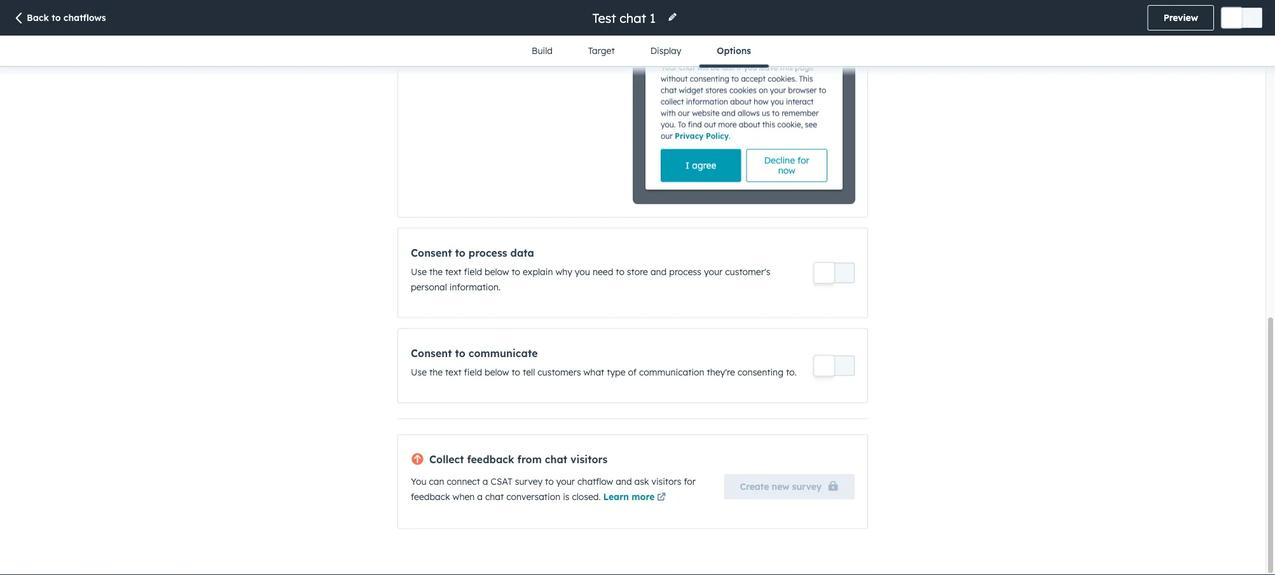 Task type: locate. For each thing, give the bounding box(es) containing it.
field
[[464, 266, 482, 278], [464, 367, 482, 378]]

you right why
[[575, 266, 590, 278]]

1 vertical spatial process
[[669, 266, 702, 278]]

1 vertical spatial visitors
[[652, 477, 682, 488]]

visitors up chatflow
[[571, 453, 608, 466]]

1 vertical spatial use
[[411, 367, 427, 378]]

visitors
[[571, 453, 608, 466], [652, 477, 682, 488]]

use for consent to process data
[[411, 266, 427, 278]]

use down consent to communicate
[[411, 367, 427, 378]]

0 horizontal spatial consenting
[[690, 74, 729, 84]]

1 vertical spatial your
[[704, 266, 723, 278]]

visitors inside you can connect a csat survey to your chatflow and ask visitors for feedback when a chat conversation is closed.
[[652, 477, 682, 488]]

i
[[686, 160, 690, 171]]

decline for now
[[764, 155, 810, 176]]

widget
[[679, 85, 704, 95]]

0 vertical spatial consenting
[[690, 74, 729, 84]]

text
[[445, 266, 462, 278], [445, 367, 462, 378]]

why
[[556, 266, 572, 278]]

consent for consent to communicate
[[411, 347, 452, 360]]

see
[[805, 120, 817, 129]]

document
[[661, 62, 828, 142]]

create new survey button
[[724, 475, 855, 500]]

2 vertical spatial and
[[616, 477, 632, 488]]

below up information.
[[485, 266, 509, 278]]

2 vertical spatial you
[[575, 266, 590, 278]]

0 vertical spatial use
[[411, 266, 427, 278]]

1 horizontal spatial your
[[704, 266, 723, 278]]

communication
[[639, 367, 705, 378]]

they're
[[707, 367, 735, 378]]

of
[[628, 367, 637, 378]]

text up information.
[[445, 266, 462, 278]]

process left data
[[469, 247, 507, 259]]

cookie,
[[777, 120, 803, 129]]

link opens in a new window image
[[657, 491, 666, 506], [657, 494, 666, 503]]

i agree button
[[661, 149, 741, 182]]

this down us
[[762, 120, 775, 129]]

field down consent to communicate
[[464, 367, 482, 378]]

chat down csat
[[485, 492, 504, 503]]

your left the customer's on the top right
[[704, 266, 723, 278]]

a left csat
[[483, 477, 488, 488]]

1 vertical spatial field
[[464, 367, 482, 378]]

0 vertical spatial our
[[678, 108, 690, 118]]

about down allows
[[739, 120, 760, 129]]

explain
[[523, 266, 553, 278]]

about down cookies
[[730, 97, 752, 106]]

collect feedback from chat visitors
[[429, 453, 608, 466]]

to up conversation
[[545, 477, 554, 488]]

your inside "use the text field below to explain why you need to store and process your customer's personal information."
[[704, 266, 723, 278]]

1 consent from the top
[[411, 247, 452, 259]]

1 horizontal spatial feedback
[[467, 453, 514, 466]]

0 vertical spatial feedback
[[467, 453, 514, 466]]

consenting inside your chat will be lost if you leave this page without consenting to accept cookies. this chat widget stores cookies on your browser to collect information about how you interact with our website and allows us to remember you. to find out more about this cookie, see our
[[690, 74, 729, 84]]

0 horizontal spatial and
[[616, 477, 632, 488]]

1 horizontal spatial you
[[744, 63, 757, 72]]

navigation
[[514, 36, 769, 68]]

your
[[770, 85, 786, 95], [704, 266, 723, 278], [556, 477, 575, 488]]

None field
[[591, 9, 660, 26]]

below down communicate
[[485, 367, 509, 378]]

conversation
[[506, 492, 561, 503]]

you right if
[[744, 63, 757, 72]]

to right need
[[616, 266, 625, 278]]

survey right the new
[[792, 482, 822, 493]]

2 horizontal spatial your
[[770, 85, 786, 95]]

to right "back" on the top of the page
[[52, 12, 61, 23]]

0 vertical spatial visitors
[[571, 453, 608, 466]]

to inside you can connect a csat survey to your chatflow and ask visitors for feedback when a chat conversation is closed.
[[545, 477, 554, 488]]

the down consent to communicate
[[429, 367, 443, 378]]

1 horizontal spatial consenting
[[738, 367, 784, 378]]

0 vertical spatial text
[[445, 266, 462, 278]]

2 field from the top
[[464, 367, 482, 378]]

process
[[469, 247, 507, 259], [669, 266, 702, 278]]

field inside "use the text field below to explain why you need to store and process your customer's personal information."
[[464, 266, 482, 278]]

0 vertical spatial process
[[469, 247, 507, 259]]

more up .
[[718, 120, 737, 129]]

1 text from the top
[[445, 266, 462, 278]]

you inside "use the text field below to explain why you need to store and process your customer's personal information."
[[575, 266, 590, 278]]

more down ask
[[632, 492, 655, 503]]

back to chatflows button
[[13, 12, 106, 26]]

process right store in the top of the page
[[669, 266, 702, 278]]

0 vertical spatial this
[[780, 63, 793, 72]]

0 horizontal spatial your
[[556, 477, 575, 488]]

feedback
[[467, 453, 514, 466], [411, 492, 450, 503]]

below for communicate
[[485, 367, 509, 378]]

below
[[485, 266, 509, 278], [485, 367, 509, 378]]

agree
[[692, 160, 716, 171]]

to up information.
[[455, 247, 466, 259]]

a
[[483, 477, 488, 488], [477, 492, 483, 503]]

use inside "use the text field below to explain why you need to store and process your customer's personal information."
[[411, 266, 427, 278]]

1 horizontal spatial more
[[718, 120, 737, 129]]

1 field from the top
[[464, 266, 482, 278]]

2 link opens in a new window image from the top
[[657, 494, 666, 503]]

consenting left to.
[[738, 367, 784, 378]]

survey up conversation
[[515, 477, 543, 488]]

feedback down can
[[411, 492, 450, 503]]

for right the now
[[798, 155, 810, 166]]

more inside your chat will be lost if you leave this page without consenting to accept cookies. this chat widget stores cookies on your browser to collect information about how you interact with our website and allows us to remember you. to find out more about this cookie, see our
[[718, 120, 737, 129]]

visitors right ask
[[652, 477, 682, 488]]

your up is
[[556, 477, 575, 488]]

.
[[729, 131, 731, 141]]

accept
[[741, 74, 766, 84]]

1 vertical spatial text
[[445, 367, 462, 378]]

chatflows
[[63, 12, 106, 23]]

and left allows
[[722, 108, 736, 118]]

0 horizontal spatial you
[[575, 266, 590, 278]]

information
[[686, 97, 728, 106]]

1 vertical spatial consent
[[411, 347, 452, 360]]

our up to
[[678, 108, 690, 118]]

1 vertical spatial the
[[429, 367, 443, 378]]

1 horizontal spatial process
[[669, 266, 702, 278]]

for
[[798, 155, 810, 166], [684, 477, 696, 488]]

1 vertical spatial this
[[762, 120, 775, 129]]

to inside button
[[52, 12, 61, 23]]

to right us
[[772, 108, 780, 118]]

you can connect a csat survey to your chatflow and ask visitors for feedback when a chat conversation is closed.
[[411, 477, 696, 503]]

1 vertical spatial our
[[661, 131, 673, 141]]

2 below from the top
[[485, 367, 509, 378]]

a right when
[[477, 492, 483, 503]]

target
[[588, 45, 615, 56]]

1 vertical spatial below
[[485, 367, 509, 378]]

what
[[584, 367, 604, 378]]

chat right from
[[545, 453, 567, 466]]

more
[[718, 120, 737, 129], [632, 492, 655, 503]]

consent to process data
[[411, 247, 534, 259]]

2 vertical spatial your
[[556, 477, 575, 488]]

below inside "use the text field below to explain why you need to store and process your customer's personal information."
[[485, 266, 509, 278]]

and up learn more
[[616, 477, 632, 488]]

0 vertical spatial consent
[[411, 247, 452, 259]]

consenting down be
[[690, 74, 729, 84]]

collect
[[661, 97, 684, 106]]

and inside your chat will be lost if you leave this page without consenting to accept cookies. this chat widget stores cookies on your browser to collect information about how you interact with our website and allows us to remember you. to find out more about this cookie, see our
[[722, 108, 736, 118]]

field up information.
[[464, 266, 482, 278]]

learn more
[[603, 492, 655, 503]]

and right store in the top of the page
[[651, 266, 667, 278]]

for inside decline for now
[[798, 155, 810, 166]]

0 horizontal spatial process
[[469, 247, 507, 259]]

with
[[661, 108, 676, 118]]

0 vertical spatial field
[[464, 266, 482, 278]]

1 horizontal spatial and
[[651, 266, 667, 278]]

process inside "use the text field below to explain why you need to store and process your customer's personal information."
[[669, 266, 702, 278]]

0 vertical spatial and
[[722, 108, 736, 118]]

cookies
[[730, 85, 757, 95]]

2 horizontal spatial you
[[771, 97, 784, 106]]

1 horizontal spatial visitors
[[652, 477, 682, 488]]

1 vertical spatial you
[[771, 97, 784, 106]]

0 horizontal spatial for
[[684, 477, 696, 488]]

0 vertical spatial your
[[770, 85, 786, 95]]

0 vertical spatial you
[[744, 63, 757, 72]]

on
[[759, 85, 768, 95]]

us
[[762, 108, 770, 118]]

to down data
[[512, 266, 520, 278]]

1 vertical spatial for
[[684, 477, 696, 488]]

0 vertical spatial for
[[798, 155, 810, 166]]

the inside "use the text field below to explain why you need to store and process your customer's personal information."
[[429, 266, 443, 278]]

learn
[[603, 492, 629, 503]]

our down the you. on the top of page
[[661, 131, 673, 141]]

connect
[[447, 477, 480, 488]]

if
[[737, 63, 742, 72]]

use
[[411, 266, 427, 278], [411, 367, 427, 378]]

and inside you can connect a csat survey to your chatflow and ask visitors for feedback when a chat conversation is closed.
[[616, 477, 632, 488]]

to
[[52, 12, 61, 23], [732, 74, 739, 84], [819, 85, 826, 95], [772, 108, 780, 118], [455, 247, 466, 259], [512, 266, 520, 278], [616, 266, 625, 278], [455, 347, 466, 360], [512, 367, 520, 378], [545, 477, 554, 488]]

feedback up csat
[[467, 453, 514, 466]]

your down cookies.
[[770, 85, 786, 95]]

text for communicate
[[445, 367, 462, 378]]

browser
[[788, 85, 817, 95]]

0 horizontal spatial survey
[[515, 477, 543, 488]]

without
[[661, 74, 688, 84]]

use up personal
[[411, 266, 427, 278]]

this up cookies.
[[780, 63, 793, 72]]

1 vertical spatial and
[[651, 266, 667, 278]]

for right ask
[[684, 477, 696, 488]]

1 below from the top
[[485, 266, 509, 278]]

lost
[[722, 63, 735, 72]]

feedback inside you can connect a csat survey to your chatflow and ask visitors for feedback when a chat conversation is closed.
[[411, 492, 450, 503]]

field for communicate
[[464, 367, 482, 378]]

0 horizontal spatial feedback
[[411, 492, 450, 503]]

1 horizontal spatial for
[[798, 155, 810, 166]]

2 horizontal spatial and
[[722, 108, 736, 118]]

1 vertical spatial more
[[632, 492, 655, 503]]

text inside "use the text field below to explain why you need to store and process your customer's personal information."
[[445, 266, 462, 278]]

you
[[744, 63, 757, 72], [771, 97, 784, 106], [575, 266, 590, 278]]

2 the from the top
[[429, 367, 443, 378]]

customer's
[[725, 266, 771, 278]]

2 text from the top
[[445, 367, 462, 378]]

the for consent to communicate
[[429, 367, 443, 378]]

to right browser
[[819, 85, 826, 95]]

2 consent from the top
[[411, 347, 452, 360]]

0 horizontal spatial our
[[661, 131, 673, 141]]

display button
[[633, 36, 699, 66]]

1 use from the top
[[411, 266, 427, 278]]

1 vertical spatial feedback
[[411, 492, 450, 503]]

display
[[650, 45, 681, 56]]

text down consent to communicate
[[445, 367, 462, 378]]

consenting
[[690, 74, 729, 84], [738, 367, 784, 378]]

consent
[[411, 247, 452, 259], [411, 347, 452, 360]]

1 the from the top
[[429, 266, 443, 278]]

chat
[[679, 63, 695, 72], [661, 85, 677, 95], [545, 453, 567, 466], [485, 492, 504, 503]]

our
[[678, 108, 690, 118], [661, 131, 673, 141]]

0 horizontal spatial more
[[632, 492, 655, 503]]

1 horizontal spatial survey
[[792, 482, 822, 493]]

chatflow
[[578, 477, 613, 488]]

2 use from the top
[[411, 367, 427, 378]]

the
[[429, 266, 443, 278], [429, 367, 443, 378]]

0 vertical spatial the
[[429, 266, 443, 278]]

privacy policy link
[[675, 131, 729, 141]]

be
[[711, 63, 720, 72]]

the up personal
[[429, 266, 443, 278]]

0 vertical spatial below
[[485, 266, 509, 278]]

0 vertical spatial more
[[718, 120, 737, 129]]

you right the how
[[771, 97, 784, 106]]



Task type: vqa. For each thing, say whether or not it's contained in the screenshot.
the middle and
yes



Task type: describe. For each thing, give the bounding box(es) containing it.
0 horizontal spatial visitors
[[571, 453, 608, 466]]

to down if
[[732, 74, 739, 84]]

to.
[[786, 367, 797, 378]]

to
[[678, 120, 686, 129]]

options button
[[699, 36, 769, 68]]

use the text field below to explain why you need to store and process your customer's personal information.
[[411, 266, 771, 293]]

options
[[717, 45, 751, 56]]

now
[[778, 165, 796, 176]]

your chat will be lost if you leave this page without consenting to accept cookies. this chat widget stores cookies on your browser to collect information about how you interact with our website and allows us to remember you. to find out more about this cookie, see our
[[661, 63, 826, 141]]

data
[[510, 247, 534, 259]]

document containing your chat will be lost if you leave this page without consenting to accept cookies. this chat widget stores cookies on your browser to collect information about how you interact with our website and allows us to remember you. to find out more about this cookie, see our
[[661, 62, 828, 142]]

use the text field below to tell customers what type of communication they're consenting to.
[[411, 367, 797, 378]]

closed.
[[572, 492, 601, 503]]

link opens in a new window image inside learn more link
[[657, 494, 666, 503]]

from
[[518, 453, 542, 466]]

when
[[453, 492, 475, 503]]

can
[[429, 477, 444, 488]]

will
[[697, 63, 709, 72]]

0 vertical spatial a
[[483, 477, 488, 488]]

type
[[607, 367, 626, 378]]

survey inside button
[[792, 482, 822, 493]]

back
[[27, 12, 49, 23]]

find
[[688, 120, 702, 129]]

text for process
[[445, 266, 462, 278]]

new
[[772, 482, 790, 493]]

build
[[532, 45, 553, 56]]

need
[[593, 266, 613, 278]]

collect
[[429, 453, 464, 466]]

information.
[[450, 282, 501, 293]]

0 horizontal spatial this
[[762, 120, 775, 129]]

to left communicate
[[455, 347, 466, 360]]

privacy
[[675, 131, 704, 141]]

your
[[661, 63, 677, 72]]

you
[[411, 477, 427, 488]]

preview
[[1164, 12, 1198, 23]]

privacy policy .
[[675, 131, 731, 141]]

create
[[740, 482, 769, 493]]

survey inside you can connect a csat survey to your chatflow and ask visitors for feedback when a chat conversation is closed.
[[515, 477, 543, 488]]

below for process
[[485, 266, 509, 278]]

the for consent to process data
[[429, 266, 443, 278]]

preview button
[[1148, 5, 1214, 31]]

interact
[[786, 97, 814, 106]]

remember
[[782, 108, 819, 118]]

create new survey
[[740, 482, 822, 493]]

your inside your chat will be lost if you leave this page without consenting to accept cookies. this chat widget stores cookies on your browser to collect information about how you interact with our website and allows us to remember you. to find out more about this cookie, see our
[[770, 85, 786, 95]]

field for process
[[464, 266, 482, 278]]

1 horizontal spatial this
[[780, 63, 793, 72]]

decline
[[764, 155, 795, 166]]

website
[[692, 108, 720, 118]]

tell
[[523, 367, 535, 378]]

your inside you can connect a csat survey to your chatflow and ask visitors for feedback when a chat conversation is closed.
[[556, 477, 575, 488]]

use for consent to communicate
[[411, 367, 427, 378]]

chat inside you can connect a csat survey to your chatflow and ask visitors for feedback when a chat conversation is closed.
[[485, 492, 504, 503]]

1 link opens in a new window image from the top
[[657, 491, 666, 506]]

1 vertical spatial a
[[477, 492, 483, 503]]

learn more link
[[603, 491, 668, 506]]

and inside "use the text field below to explain why you need to store and process your customer's personal information."
[[651, 266, 667, 278]]

this
[[799, 74, 813, 84]]

communicate
[[469, 347, 538, 360]]

back to chatflows
[[27, 12, 106, 23]]

out
[[704, 120, 716, 129]]

1 vertical spatial consenting
[[738, 367, 784, 378]]

0 vertical spatial about
[[730, 97, 752, 106]]

page
[[795, 63, 814, 72]]

consent to communicate
[[411, 347, 538, 360]]

consent for consent to process data
[[411, 247, 452, 259]]

allows
[[738, 108, 760, 118]]

1 vertical spatial about
[[739, 120, 760, 129]]

is
[[563, 492, 570, 503]]

store
[[627, 266, 648, 278]]

stores
[[706, 85, 727, 95]]

personal
[[411, 282, 447, 293]]

decline for now button
[[746, 149, 828, 182]]

cookies.
[[768, 74, 797, 84]]

you.
[[661, 120, 676, 129]]

how
[[754, 97, 769, 106]]

navigation containing build
[[514, 36, 769, 68]]

chat left the will
[[679, 63, 695, 72]]

leave
[[759, 63, 778, 72]]

ask
[[635, 477, 649, 488]]

csat
[[491, 477, 513, 488]]

target button
[[570, 36, 633, 66]]

build button
[[514, 36, 570, 66]]

chat up 'collect'
[[661, 85, 677, 95]]

1 horizontal spatial our
[[678, 108, 690, 118]]

i agree
[[686, 160, 716, 171]]

customers
[[538, 367, 581, 378]]

to left tell
[[512, 367, 520, 378]]

policy
[[706, 131, 729, 141]]

for inside you can connect a csat survey to your chatflow and ask visitors for feedback when a chat conversation is closed.
[[684, 477, 696, 488]]



